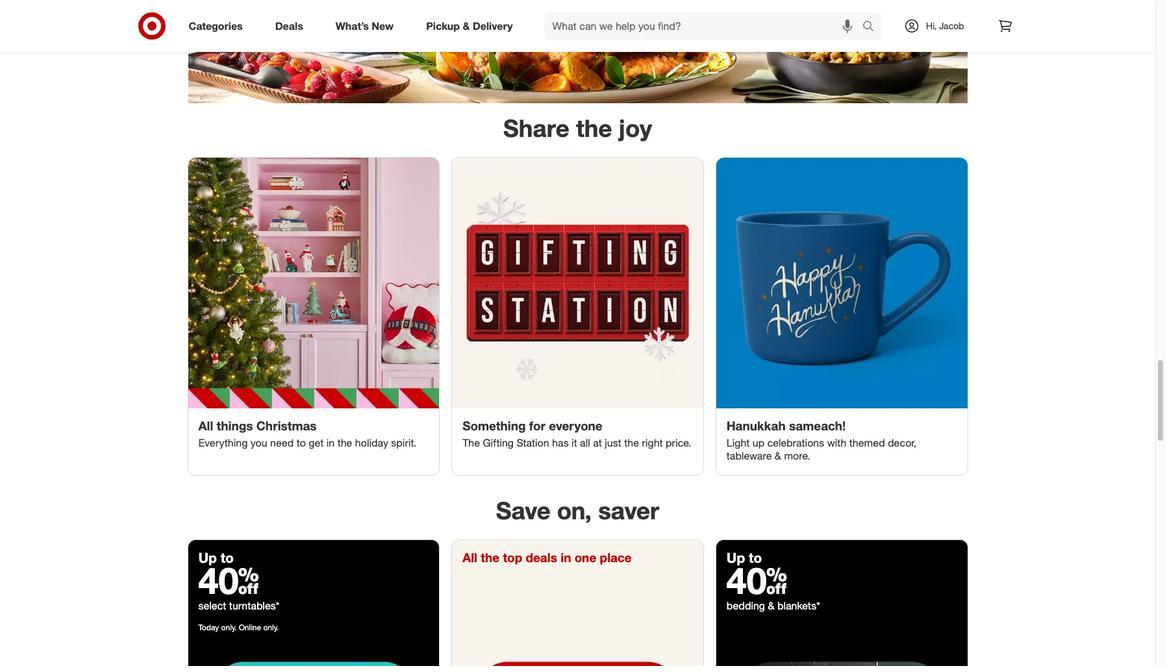 Task type: describe. For each thing, give the bounding box(es) containing it.
all for all the top deals in one place
[[462, 550, 477, 565]]

something
[[462, 418, 526, 433]]

all the top deals in one place
[[462, 550, 632, 565]]

up to for bedding
[[727, 549, 762, 566]]

for
[[529, 418, 545, 433]]

1 only. from the left
[[221, 623, 237, 633]]

share
[[503, 113, 569, 143]]

what's new link
[[325, 12, 410, 40]]

today only! image
[[188, 638, 439, 666]]

all for all things christmas everything you need to get in the holiday spirit.
[[198, 418, 213, 433]]

themed
[[849, 436, 885, 449]]

top
[[503, 550, 522, 565]]

gifting station image
[[452, 158, 703, 409]]

up
[[753, 436, 765, 449]]

40 for select
[[198, 559, 259, 603]]

pickup
[[426, 19, 460, 32]]

online
[[239, 623, 261, 633]]

today only. online only.
[[198, 623, 279, 633]]

pickup & delivery link
[[415, 12, 529, 40]]

deals
[[275, 19, 303, 32]]

select turntables*
[[198, 599, 279, 612]]

the inside "all things christmas everything you need to get in the holiday spirit."
[[337, 436, 352, 449]]

the
[[462, 436, 480, 449]]

the left top
[[481, 550, 499, 565]]

with
[[827, 436, 846, 449]]

up to for select
[[198, 549, 234, 566]]

to for select turntables*
[[221, 549, 234, 566]]

bedding
[[727, 599, 765, 612]]

everyone
[[549, 418, 602, 433]]

categories link
[[178, 12, 259, 40]]

sameach!
[[789, 418, 846, 433]]

new
[[372, 19, 394, 32]]

everything
[[198, 436, 248, 449]]

categories
[[189, 19, 243, 32]]

holiday
[[355, 436, 388, 449]]

more.
[[784, 449, 810, 462]]

what's new
[[336, 19, 394, 32]]

the left joy
[[576, 113, 612, 143]]

light
[[727, 436, 750, 449]]

place
[[600, 550, 632, 565]]

turntables*
[[229, 599, 279, 612]]

decor,
[[888, 436, 916, 449]]

tableware
[[727, 449, 772, 462]]

things
[[217, 418, 253, 433]]

christmas
[[256, 418, 317, 433]]

right
[[642, 436, 663, 449]]

what's
[[336, 19, 369, 32]]

40 for bedding
[[727, 559, 787, 603]]

joy
[[619, 113, 652, 143]]

& for delivery
[[463, 19, 470, 32]]



Task type: vqa. For each thing, say whether or not it's contained in the screenshot.
Light
yes



Task type: locate. For each thing, give the bounding box(es) containing it.
1 horizontal spatial up to
[[727, 549, 762, 566]]

share the joy
[[503, 113, 652, 143]]

0 horizontal spatial to
[[221, 549, 234, 566]]

2 40 from the left
[[727, 559, 787, 603]]

deals link
[[264, 12, 319, 40]]

celebrations
[[767, 436, 824, 449]]

in left one
[[561, 550, 571, 565]]

price.
[[666, 436, 691, 449]]

1 up from the left
[[198, 549, 217, 566]]

get
[[309, 436, 324, 449]]

the
[[576, 113, 612, 143], [337, 436, 352, 449], [624, 436, 639, 449], [481, 550, 499, 565]]

0 vertical spatial in
[[326, 436, 335, 449]]

deals
[[526, 550, 557, 565]]

something for everyone the gifting station has it all at just the right price.
[[462, 418, 691, 449]]

in
[[326, 436, 335, 449], [561, 550, 571, 565]]

has
[[552, 436, 569, 449]]

up for select turntables*
[[198, 549, 217, 566]]

1 up to from the left
[[198, 549, 234, 566]]

1 vertical spatial in
[[561, 550, 571, 565]]

& right bedding on the right
[[768, 599, 774, 612]]

all things christmas everything you need to get in the holiday spirit.
[[198, 418, 417, 449]]

only. right the today
[[221, 623, 237, 633]]

& inside hanukkah sameach! light up celebrations with themed decor, tableware & more.
[[775, 449, 781, 462]]

up to up bedding on the right
[[727, 549, 762, 566]]

hanukkah
[[727, 418, 786, 433]]

search button
[[857, 12, 888, 43]]

2 horizontal spatial to
[[749, 549, 762, 566]]

only. right online
[[263, 623, 279, 633]]

save
[[496, 496, 550, 525]]

only.
[[221, 623, 237, 633], [263, 623, 279, 633]]

0 horizontal spatial up
[[198, 549, 217, 566]]

1 vertical spatial &
[[775, 449, 781, 462]]

2 vertical spatial &
[[768, 599, 774, 612]]

0 horizontal spatial 40
[[198, 559, 259, 603]]

1 horizontal spatial to
[[297, 436, 306, 449]]

0 horizontal spatial only.
[[221, 623, 237, 633]]

hanukkah sameach! light up celebrations with themed decor, tableware & more.
[[727, 418, 916, 462]]

& for blankets*
[[768, 599, 774, 612]]

1 horizontal spatial 40
[[727, 559, 787, 603]]

all
[[198, 418, 213, 433], [462, 550, 477, 565]]

in inside "all things christmas everything you need to get in the holiday spirit."
[[326, 436, 335, 449]]

in right get
[[326, 436, 335, 449]]

& right the pickup
[[463, 19, 470, 32]]

just
[[605, 436, 621, 449]]

0 vertical spatial all
[[198, 418, 213, 433]]

station
[[517, 436, 549, 449]]

& inside pickup & delivery link
[[463, 19, 470, 32]]

&
[[463, 19, 470, 32], [775, 449, 781, 462], [768, 599, 774, 612]]

at
[[593, 436, 602, 449]]

up up select
[[198, 549, 217, 566]]

need
[[270, 436, 294, 449]]

2 up from the left
[[727, 549, 745, 566]]

hi,
[[926, 20, 937, 31]]

bedding & blankets*
[[727, 599, 820, 612]]

the inside something for everyone the gifting station has it all at just the right price.
[[624, 436, 639, 449]]

up up bedding on the right
[[727, 549, 745, 566]]

What can we help you find? suggestions appear below search field
[[545, 12, 866, 40]]

to for bedding & blankets*
[[749, 549, 762, 566]]

it
[[572, 436, 577, 449]]

0 horizontal spatial up to
[[198, 549, 234, 566]]

0 horizontal spatial all
[[198, 418, 213, 433]]

0 horizontal spatial in
[[326, 436, 335, 449]]

1 horizontal spatial in
[[561, 550, 571, 565]]

1 vertical spatial all
[[462, 550, 477, 565]]

dish up for less image
[[188, 0, 967, 103]]

on,
[[557, 496, 592, 525]]

hi, jacob
[[926, 20, 964, 31]]

all inside "all things christmas everything you need to get in the holiday spirit."
[[198, 418, 213, 433]]

up to
[[198, 549, 234, 566], [727, 549, 762, 566]]

to left get
[[297, 436, 306, 449]]

select
[[198, 599, 226, 612]]

1 horizontal spatial only.
[[263, 623, 279, 633]]

in inside all the top deals in one place link
[[561, 550, 571, 565]]

all the top deals in one place link
[[452, 540, 703, 666]]

1 horizontal spatial all
[[462, 550, 477, 565]]

40
[[198, 559, 259, 603], [727, 559, 787, 603]]

all up everything
[[198, 418, 213, 433]]

0 vertical spatial &
[[463, 19, 470, 32]]

1 horizontal spatial up
[[727, 549, 745, 566]]

one
[[575, 550, 596, 565]]

1 40 from the left
[[198, 559, 259, 603]]

saver
[[598, 496, 659, 525]]

today
[[198, 623, 219, 633]]

spirit.
[[391, 436, 417, 449]]

up to up select
[[198, 549, 234, 566]]

blankets*
[[777, 599, 820, 612]]

target black friday image
[[716, 638, 967, 666]]

to inside "all things christmas everything you need to get in the holiday spirit."
[[297, 436, 306, 449]]

to up select turntables*
[[221, 549, 234, 566]]

up
[[198, 549, 217, 566], [727, 549, 745, 566]]

you
[[251, 436, 267, 449]]

the left holiday
[[337, 436, 352, 449]]

jacob
[[939, 20, 964, 31]]

2 up to from the left
[[727, 549, 762, 566]]

& left more.
[[775, 449, 781, 462]]

delivery
[[473, 19, 513, 32]]

pickup & delivery
[[426, 19, 513, 32]]

to up bedding on the right
[[749, 549, 762, 566]]

the right the just on the bottom of the page
[[624, 436, 639, 449]]

2 only. from the left
[[263, 623, 279, 633]]

save on, saver
[[496, 496, 659, 525]]

all left top
[[462, 550, 477, 565]]

gifting
[[483, 436, 514, 449]]

all
[[580, 436, 590, 449]]

to
[[297, 436, 306, 449], [221, 549, 234, 566], [749, 549, 762, 566]]

up for bedding & blankets*
[[727, 549, 745, 566]]

search
[[857, 21, 888, 33]]



